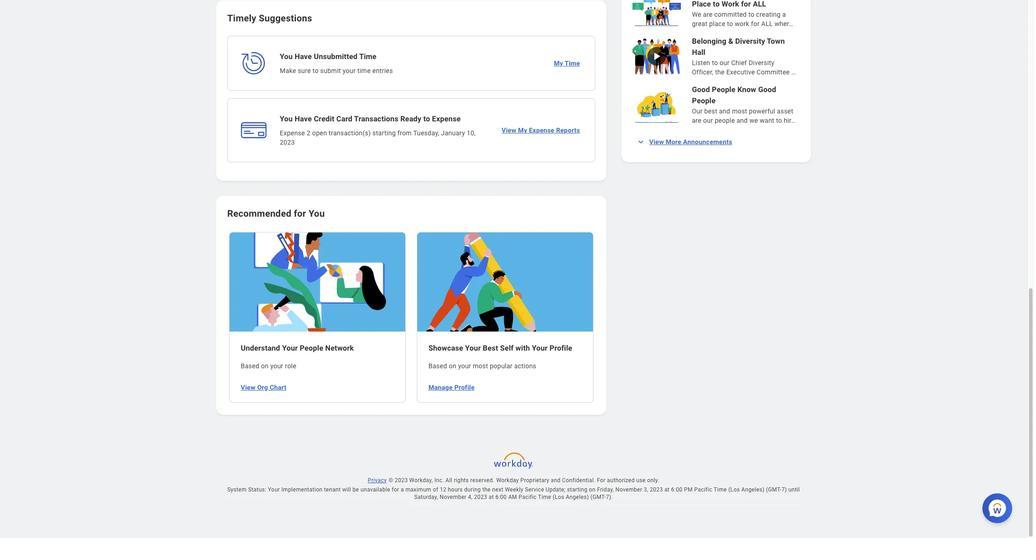 Task type: locate. For each thing, give the bounding box(es) containing it.
0 vertical spatial most
[[732, 107, 748, 115]]

expense left reports
[[529, 126, 555, 134]]

0 vertical spatial diversity
[[736, 37, 766, 46]]

good down committee
[[759, 85, 777, 94]]

… right committee
[[792, 68, 796, 76]]

(gmt- down friday, on the right of page
[[591, 494, 606, 500]]

your for understand your people network
[[270, 362, 283, 370]]

time
[[359, 52, 377, 61], [565, 60, 580, 67], [714, 486, 727, 493], [538, 494, 552, 500]]

know
[[738, 85, 757, 94]]

people
[[712, 85, 736, 94], [692, 96, 716, 105], [300, 343, 324, 352]]

view inside recommended for you "list"
[[241, 383, 256, 391]]

0 horizontal spatial starting
[[373, 129, 396, 137]]

0 vertical spatial are
[[704, 11, 713, 18]]

0 horizontal spatial (los
[[553, 494, 565, 500]]

1 vertical spatial the
[[483, 486, 491, 493]]

6:00 left "pm" on the bottom right of page
[[672, 486, 683, 493]]

2 vertical spatial …
[[792, 117, 796, 124]]

are
[[704, 11, 713, 18], [692, 117, 702, 124]]

expense up january
[[432, 114, 461, 123]]

1 horizontal spatial on
[[449, 362, 457, 370]]

saturday,
[[414, 494, 438, 500]]

1 horizontal spatial a
[[783, 11, 786, 18]]

1 horizontal spatial view
[[502, 126, 517, 134]]

0 vertical spatial and
[[720, 107, 731, 115]]

be
[[353, 486, 359, 493]]

most down best
[[473, 362, 488, 370]]

manage profile button
[[425, 378, 479, 397]]

(los right "pm" on the bottom right of page
[[729, 486, 740, 493]]

1 horizontal spatial (gmt-
[[767, 486, 782, 493]]

good
[[692, 85, 710, 94], [759, 85, 777, 94]]

based for understand your people network
[[241, 362, 260, 370]]

1 horizontal spatial are
[[704, 11, 713, 18]]

expense
[[432, 114, 461, 123], [529, 126, 555, 134], [280, 129, 305, 137]]

committed
[[715, 11, 747, 18]]

have up sure
[[295, 52, 312, 61]]

make
[[280, 67, 296, 74]]

0 vertical spatial (los
[[729, 486, 740, 493]]

our down best
[[704, 117, 713, 124]]

0 vertical spatial (gmt-
[[767, 486, 782, 493]]

for inside privacy © 2023 workday, inc. all rights reserved. workday proprietary and confidential. for authorized use only. system status: your implementation tenant will be unavailable for a maximum of 12 hours during the next weekly service update; starting on friday, november 3, 2023 at 6:00 pm pacific time (los angeles) (gmt-7) until saturday, november 4, 2023 at 6:00 am pacific time (los angeles) (gmt-7).
[[392, 486, 399, 493]]

people left network
[[300, 343, 324, 352]]

profile right manage
[[455, 383, 475, 391]]

0 vertical spatial for
[[752, 20, 760, 27]]

angeles) down confidential.
[[566, 494, 589, 500]]

angeles) left 7) at right
[[742, 486, 765, 493]]

0 horizontal spatial and
[[551, 477, 561, 483]]

1 vertical spatial for
[[294, 208, 306, 219]]

are right the 'we'
[[704, 11, 713, 18]]

recommended for you list
[[224, 231, 599, 403]]

time inside button
[[565, 60, 580, 67]]

2
[[307, 129, 311, 137]]

people inside recommended for you "list"
[[300, 343, 324, 352]]

1 vertical spatial my
[[518, 126, 528, 134]]

our left chief
[[720, 59, 730, 67]]

2 good from the left
[[759, 85, 777, 94]]

0 vertical spatial view
[[502, 126, 517, 134]]

1 horizontal spatial for
[[392, 486, 399, 493]]

card
[[337, 114, 353, 123]]

footer
[[201, 448, 826, 538]]

view right chevron down small icon
[[650, 138, 664, 146]]

update;
[[546, 486, 566, 493]]

1 vertical spatial profile
[[455, 383, 475, 391]]

your up 'manage profile' button
[[458, 362, 471, 370]]

a up wher
[[783, 11, 786, 18]]

and inside privacy © 2023 workday, inc. all rights reserved. workday proprietary and confidential. for authorized use only. system status: your implementation tenant will be unavailable for a maximum of 12 hours during the next weekly service update; starting on friday, november 3, 2023 at 6:00 pm pacific time (los angeles) (gmt-7) until saturday, november 4, 2023 at 6:00 am pacific time (los angeles) (gmt-7).
[[551, 477, 561, 483]]

of
[[433, 486, 439, 493]]

0 horizontal spatial view
[[241, 383, 256, 391]]

…
[[789, 20, 794, 27], [792, 68, 796, 76], [792, 117, 796, 124]]

a inside privacy © 2023 workday, inc. all rights reserved. workday proprietary and confidential. for authorized use only. system status: your implementation tenant will be unavailable for a maximum of 12 hours during the next weekly service update; starting on friday, november 3, 2023 at 6:00 pm pacific time (los angeles) (gmt-7) until saturday, november 4, 2023 at 6:00 am pacific time (los angeles) (gmt-7).
[[401, 486, 404, 493]]

0 vertical spatial starting
[[373, 129, 396, 137]]

starting inside privacy © 2023 workday, inc. all rights reserved. workday proprietary and confidential. for authorized use only. system status: your implementation tenant will be unavailable for a maximum of 12 hours during the next weekly service update; starting on friday, november 3, 2023 at 6:00 pm pacific time (los angeles) (gmt-7) until saturday, november 4, 2023 at 6:00 am pacific time (los angeles) (gmt-7).
[[567, 486, 588, 493]]

0 vertical spatial people
[[712, 85, 736, 94]]

most
[[732, 107, 748, 115], [473, 362, 488, 370]]

to up tuesday,
[[424, 114, 430, 123]]

2 horizontal spatial your
[[458, 362, 471, 370]]

1 horizontal spatial starting
[[567, 486, 588, 493]]

your right "status:"
[[268, 486, 280, 493]]

1 horizontal spatial good
[[759, 85, 777, 94]]

0 horizontal spatial most
[[473, 362, 488, 370]]

1 based from the left
[[241, 362, 260, 370]]

… down asset on the top
[[792, 117, 796, 124]]

understand your people network
[[241, 343, 354, 352]]

starting down confidential.
[[567, 486, 588, 493]]

1 vertical spatial …
[[792, 68, 796, 76]]

view for understand your people network
[[241, 383, 256, 391]]

listen
[[692, 59, 711, 67]]

am
[[509, 494, 517, 500]]

1 have from the top
[[295, 52, 312, 61]]

0 horizontal spatial expense
[[280, 129, 305, 137]]

place
[[710, 20, 726, 27]]

starting
[[373, 129, 396, 137], [567, 486, 588, 493]]

at
[[665, 486, 670, 493], [489, 494, 494, 500]]

1 horizontal spatial expense
[[432, 114, 461, 123]]

view
[[502, 126, 517, 134], [650, 138, 664, 146], [241, 383, 256, 391]]

starting down transactions
[[373, 129, 396, 137]]

on left friday, on the right of page
[[589, 486, 596, 493]]

6:00 down the next
[[496, 494, 507, 500]]

… right all
[[789, 20, 794, 27]]

on
[[261, 362, 269, 370], [449, 362, 457, 370], [589, 486, 596, 493]]

1 vertical spatial are
[[692, 117, 702, 124]]

3,
[[644, 486, 649, 493]]

0 vertical spatial angeles)
[[742, 486, 765, 493]]

2 have from the top
[[295, 114, 312, 123]]

on down "understand"
[[261, 362, 269, 370]]

most up people
[[732, 107, 748, 115]]

expense left 2
[[280, 129, 305, 137]]

your left role
[[270, 362, 283, 370]]

your for showcase your best self with your profile
[[458, 362, 471, 370]]

0 horizontal spatial at
[[489, 494, 494, 500]]

will
[[342, 486, 351, 493]]

to right sure
[[313, 67, 319, 74]]

most inside recommended for you "list"
[[473, 362, 488, 370]]

the down the reserved.
[[483, 486, 491, 493]]

1 vertical spatial a
[[401, 486, 404, 493]]

(gmt- left until
[[767, 486, 782, 493]]

my
[[554, 60, 563, 67], [518, 126, 528, 134]]

6:00
[[672, 486, 683, 493], [496, 494, 507, 500]]

1 horizontal spatial 6:00
[[672, 486, 683, 493]]

all
[[446, 477, 453, 483]]

pm
[[684, 486, 693, 493]]

hours
[[448, 486, 463, 493]]

0 horizontal spatial on
[[261, 362, 269, 370]]

0 horizontal spatial 6:00
[[496, 494, 507, 500]]

for right recommended
[[294, 208, 306, 219]]

view org chart
[[241, 383, 287, 391]]

2 horizontal spatial on
[[589, 486, 596, 493]]

based on your role
[[241, 362, 297, 370]]

for
[[752, 20, 760, 27], [294, 208, 306, 219], [392, 486, 399, 493]]

1 vertical spatial view
[[650, 138, 664, 146]]

transaction(s)
[[329, 129, 371, 137]]

0 horizontal spatial based
[[241, 362, 260, 370]]

asset
[[777, 107, 794, 115]]

the right officer,
[[716, 68, 725, 76]]

(los down update;
[[553, 494, 565, 500]]

good down officer,
[[692, 85, 710, 94]]

on inside privacy © 2023 workday, inc. all rights reserved. workday proprietary and confidential. for authorized use only. system status: your implementation tenant will be unavailable for a maximum of 12 hours during the next weekly service update; starting on friday, november 3, 2023 at 6:00 pm pacific time (los angeles) (gmt-7) until saturday, november 4, 2023 at 6:00 am pacific time (los angeles) (gmt-7).
[[589, 486, 596, 493]]

1 horizontal spatial the
[[716, 68, 725, 76]]

and
[[720, 107, 731, 115], [737, 117, 748, 124], [551, 477, 561, 483]]

profile right with
[[550, 343, 573, 352]]

1 vertical spatial have
[[295, 114, 312, 123]]

0 horizontal spatial november
[[440, 494, 467, 500]]

view left org
[[241, 383, 256, 391]]

1 horizontal spatial based
[[429, 362, 447, 370]]

0 horizontal spatial the
[[483, 486, 491, 493]]

0 horizontal spatial profile
[[455, 383, 475, 391]]

0 vertical spatial a
[[783, 11, 786, 18]]

your
[[282, 343, 298, 352], [465, 343, 481, 352], [532, 343, 548, 352], [268, 486, 280, 493]]

november down hours on the bottom left
[[440, 494, 467, 500]]

officer,
[[692, 68, 714, 76]]

you
[[280, 52, 293, 61], [280, 114, 293, 123], [309, 208, 325, 219]]

1 horizontal spatial most
[[732, 107, 748, 115]]

are inside we are committed to creating a great place to work for all wher …
[[704, 11, 713, 18]]

2 horizontal spatial expense
[[529, 126, 555, 134]]

pacific
[[695, 486, 713, 493], [519, 494, 537, 500]]

until
[[789, 486, 800, 493]]

the inside belonging & diversity town hall listen to our chief diversity officer, the executive committee …
[[716, 68, 725, 76]]

0 vertical spatial at
[[665, 486, 670, 493]]

for down ©
[[392, 486, 399, 493]]

diversity down work
[[736, 37, 766, 46]]

and up update;
[[551, 477, 561, 483]]

transactions
[[354, 114, 399, 123]]

at down the next
[[489, 494, 494, 500]]

2 vertical spatial and
[[551, 477, 561, 483]]

diversity up committee
[[749, 59, 775, 67]]

to inside belonging & diversity town hall listen to our chief diversity officer, the executive committee …
[[712, 59, 718, 67]]

1 vertical spatial at
[[489, 494, 494, 500]]

pacific right "pm" on the bottom right of page
[[695, 486, 713, 493]]

view right 10,
[[502, 126, 517, 134]]

to up work
[[749, 11, 755, 18]]

0 horizontal spatial are
[[692, 117, 702, 124]]

1 horizontal spatial profile
[[550, 343, 573, 352]]

0 vertical spatial …
[[789, 20, 794, 27]]

based down showcase
[[429, 362, 447, 370]]

0 vertical spatial the
[[716, 68, 725, 76]]

proprietary
[[521, 477, 550, 483]]

0 horizontal spatial pacific
[[519, 494, 537, 500]]

1 good from the left
[[692, 85, 710, 94]]

privacy
[[368, 477, 387, 483]]

0 vertical spatial have
[[295, 52, 312, 61]]

2 vertical spatial view
[[241, 383, 256, 391]]

0 horizontal spatial our
[[704, 117, 713, 124]]

on down showcase
[[449, 362, 457, 370]]

best
[[483, 343, 499, 352]]

1 horizontal spatial pacific
[[695, 486, 713, 493]]

your left best
[[465, 343, 481, 352]]

for
[[597, 477, 606, 483]]

2 based from the left
[[429, 362, 447, 370]]

2 vertical spatial people
[[300, 343, 324, 352]]

1 horizontal spatial my
[[554, 60, 563, 67]]

people left know
[[712, 85, 736, 94]]

a left maximum
[[401, 486, 404, 493]]

2 horizontal spatial and
[[737, 117, 748, 124]]

at right 3, on the right of the page
[[665, 486, 670, 493]]

1 vertical spatial you
[[280, 114, 293, 123]]

(los
[[729, 486, 740, 493], [553, 494, 565, 500]]

0 vertical spatial our
[[720, 59, 730, 67]]

2 horizontal spatial for
[[752, 20, 760, 27]]

7)
[[782, 486, 787, 493]]

tenant
[[324, 486, 341, 493]]

have
[[295, 52, 312, 61], [295, 114, 312, 123]]

1 vertical spatial 6:00
[[496, 494, 507, 500]]

expense inside expense 2 open transaction(s) starting from tuesday, january 10, 2023
[[280, 129, 305, 137]]

people up our
[[692, 96, 716, 105]]

your left time
[[343, 67, 356, 74]]

pacific down service
[[519, 494, 537, 500]]

and up people
[[720, 107, 731, 115]]

7).
[[606, 494, 613, 500]]

wher
[[775, 20, 789, 27]]

the inside privacy © 2023 workday, inc. all rights reserved. workday proprietary and confidential. for authorized use only. system status: your implementation tenant will be unavailable for a maximum of 12 hours during the next weekly service update; starting on friday, november 3, 2023 at 6:00 pm pacific time (los angeles) (gmt-7) until saturday, november 4, 2023 at 6:00 am pacific time (los angeles) (gmt-7).
[[483, 486, 491, 493]]

1 vertical spatial most
[[473, 362, 488, 370]]

my time
[[554, 60, 580, 67]]

1 vertical spatial our
[[704, 117, 713, 124]]

belonging & diversity town hall listen to our chief diversity officer, the executive committee …
[[692, 37, 796, 76]]

1 vertical spatial angeles)
[[566, 494, 589, 500]]

inc.
[[435, 477, 444, 483]]

timely
[[227, 13, 257, 24]]

0 horizontal spatial a
[[401, 486, 404, 493]]

november down authorized
[[616, 486, 643, 493]]

to right the listen
[[712, 59, 718, 67]]

for left all
[[752, 20, 760, 27]]

2023 inside expense 2 open transaction(s) starting from tuesday, january 10, 2023
[[280, 139, 295, 146]]

1 horizontal spatial (los
[[729, 486, 740, 493]]

0 vertical spatial 6:00
[[672, 486, 683, 493]]

1 vertical spatial and
[[737, 117, 748, 124]]

view more announcements
[[650, 138, 733, 146]]

tuesday,
[[414, 129, 440, 137]]

1 vertical spatial starting
[[567, 486, 588, 493]]

to left hir
[[777, 117, 783, 124]]

have for unsubmitted
[[295, 52, 312, 61]]

0 vertical spatial you
[[280, 52, 293, 61]]

we are committed to creating a great place to work for all wher …
[[692, 11, 794, 27]]

workday
[[497, 477, 519, 483]]

profile inside button
[[455, 383, 475, 391]]

our
[[720, 59, 730, 67], [704, 117, 713, 124]]

1 horizontal spatial november
[[616, 486, 643, 493]]

0 horizontal spatial your
[[270, 362, 283, 370]]

manage
[[429, 383, 453, 391]]

0 horizontal spatial my
[[518, 126, 528, 134]]

1 horizontal spatial our
[[720, 59, 730, 67]]

and left we
[[737, 117, 748, 124]]

1 vertical spatial (gmt-
[[591, 494, 606, 500]]

to down committed on the right of page
[[728, 20, 734, 27]]

0 horizontal spatial good
[[692, 85, 710, 94]]

are down our
[[692, 117, 702, 124]]

have up 2
[[295, 114, 312, 123]]

angeles)
[[742, 486, 765, 493], [566, 494, 589, 500]]

based down "understand"
[[241, 362, 260, 370]]



Task type: describe. For each thing, give the bounding box(es) containing it.
on for understand
[[261, 362, 269, 370]]

make sure to submit your time entries
[[280, 67, 393, 74]]

view org chart button
[[237, 378, 290, 397]]

… inside we are committed to creating a great place to work for all wher …
[[789, 20, 794, 27]]

media play image
[[652, 51, 663, 62]]

to inside 'good people know good people our best and most powerful asset are our people and we want to hir …'
[[777, 117, 783, 124]]

based on your most popular actions
[[429, 362, 537, 370]]

you for you have credit card transactions ready to expense
[[280, 114, 293, 123]]

sure
[[298, 67, 311, 74]]

timely suggestions
[[227, 13, 312, 24]]

chart
[[270, 383, 287, 391]]

we
[[750, 117, 759, 124]]

popular
[[490, 362, 513, 370]]

role
[[285, 362, 297, 370]]

1 vertical spatial people
[[692, 96, 716, 105]]

announcements
[[684, 138, 733, 146]]

implementation
[[282, 486, 323, 493]]

1 horizontal spatial angeles)
[[742, 486, 765, 493]]

recommended
[[227, 208, 292, 219]]

0 vertical spatial my
[[554, 60, 563, 67]]

privacy © 2023 workday, inc. all rights reserved. workday proprietary and confidential. for authorized use only. system status: your implementation tenant will be unavailable for a maximum of 12 hours during the next weekly service update; starting on friday, november 3, 2023 at 6:00 pm pacific time (los angeles) (gmt-7) until saturday, november 4, 2023 at 6:00 am pacific time (los angeles) (gmt-7).
[[227, 477, 800, 500]]

our inside 'good people know good people our best and most powerful asset are our people and we want to hir …'
[[704, 117, 713, 124]]

suggestions
[[259, 13, 312, 24]]

expense 2 open transaction(s) starting from tuesday, january 10, 2023
[[280, 129, 476, 146]]

0 vertical spatial profile
[[550, 343, 573, 352]]

1 vertical spatial pacific
[[519, 494, 537, 500]]

credit
[[314, 114, 335, 123]]

maximum
[[406, 486, 432, 493]]

on for showcase
[[449, 362, 457, 370]]

next
[[493, 486, 504, 493]]

self
[[500, 343, 514, 352]]

privacy link
[[367, 476, 388, 484]]

workday,
[[410, 477, 433, 483]]

belonging
[[692, 37, 727, 46]]

with
[[516, 343, 530, 352]]

unsubmitted
[[314, 52, 358, 61]]

submit
[[320, 67, 341, 74]]

work
[[735, 20, 750, 27]]

all
[[762, 20, 773, 27]]

actions
[[515, 362, 537, 370]]

1 horizontal spatial your
[[343, 67, 356, 74]]

friday,
[[597, 486, 614, 493]]

service
[[525, 486, 544, 493]]

we
[[692, 11, 702, 18]]

you for you have unsubmitted time
[[280, 52, 293, 61]]

showcase your best self with your profile
[[429, 343, 573, 352]]

want
[[760, 117, 775, 124]]

use
[[637, 477, 646, 483]]

1 vertical spatial (los
[[553, 494, 565, 500]]

understand
[[241, 343, 280, 352]]

hall
[[692, 48, 706, 57]]

based for showcase your best self with your profile
[[429, 362, 447, 370]]

expense inside view my expense reports button
[[529, 126, 555, 134]]

0 horizontal spatial angeles)
[[566, 494, 589, 500]]

view my expense reports button
[[498, 121, 584, 140]]

network
[[325, 343, 354, 352]]

&
[[729, 37, 734, 46]]

our inside belonging & diversity town hall listen to our chief diversity officer, the executive committee …
[[720, 59, 730, 67]]

you have credit card transactions ready to expense
[[280, 114, 461, 123]]

org
[[257, 383, 268, 391]]

recommended for you
[[227, 208, 325, 219]]

©
[[389, 477, 393, 483]]

manage profile
[[429, 383, 475, 391]]

a inside we are committed to creating a great place to work for all wher …
[[783, 11, 786, 18]]

0 vertical spatial november
[[616, 486, 643, 493]]

our
[[692, 107, 703, 115]]

1 horizontal spatial and
[[720, 107, 731, 115]]

your right with
[[532, 343, 548, 352]]

chief
[[732, 59, 747, 67]]

are inside 'good people know good people our best and most powerful asset are our people and we want to hir …'
[[692, 117, 702, 124]]

creating
[[757, 11, 781, 18]]

view for you have credit card transactions ready to expense
[[502, 126, 517, 134]]

your up role
[[282, 343, 298, 352]]

entries
[[373, 67, 393, 74]]

10,
[[467, 129, 476, 137]]

hir
[[784, 117, 792, 124]]

0 vertical spatial pacific
[[695, 486, 713, 493]]

status:
[[248, 486, 267, 493]]

1 horizontal spatial at
[[665, 486, 670, 493]]

best
[[705, 107, 718, 115]]

12
[[440, 486, 447, 493]]

view my expense reports
[[502, 126, 580, 134]]

town
[[767, 37, 785, 46]]

showcase
[[429, 343, 463, 352]]

reserved.
[[471, 477, 495, 483]]

2 vertical spatial you
[[309, 208, 325, 219]]

rights
[[454, 477, 469, 483]]

powerful
[[749, 107, 776, 115]]

people
[[715, 117, 735, 124]]

reports
[[556, 126, 580, 134]]

… inside belonging & diversity town hall listen to our chief diversity officer, the executive committee …
[[792, 68, 796, 76]]

most inside 'good people know good people our best and most powerful asset are our people and we want to hir …'
[[732, 107, 748, 115]]

for inside we are committed to creating a great place to work for all wher …
[[752, 20, 760, 27]]

4,
[[468, 494, 473, 500]]

january
[[441, 129, 465, 137]]

great
[[692, 20, 708, 27]]

you have unsubmitted time
[[280, 52, 377, 61]]

0 horizontal spatial for
[[294, 208, 306, 219]]

1 vertical spatial diversity
[[749, 59, 775, 67]]

1 vertical spatial november
[[440, 494, 467, 500]]

unavailable
[[361, 486, 390, 493]]

weekly
[[505, 486, 524, 493]]

chevron down small image
[[637, 137, 646, 146]]

open
[[312, 129, 327, 137]]

your inside privacy © 2023 workday, inc. all rights reserved. workday proprietary and confidential. for authorized use only. system status: your implementation tenant will be unavailable for a maximum of 12 hours during the next weekly service update; starting on friday, november 3, 2023 at 6:00 pm pacific time (los angeles) (gmt-7) until saturday, november 4, 2023 at 6:00 am pacific time (los angeles) (gmt-7).
[[268, 486, 280, 493]]

confidential.
[[562, 477, 596, 483]]

committee
[[757, 68, 790, 76]]

my time button
[[551, 54, 584, 73]]

good people know good people our best and most powerful asset are our people and we want to hir …
[[692, 85, 796, 124]]

footer containing privacy © 2023 workday, inc. all rights reserved. workday proprietary and confidential. for authorized use only. system status: your implementation tenant will be unavailable for a maximum of 12 hours during the next weekly service update; starting on friday, november 3, 2023 at 6:00 pm pacific time (los angeles) (gmt-7) until saturday, november 4, 2023 at 6:00 am pacific time (los angeles) (gmt-7).
[[201, 448, 826, 538]]

executive
[[727, 68, 755, 76]]

time
[[358, 67, 371, 74]]

0 horizontal spatial (gmt-
[[591, 494, 606, 500]]

starting inside expense 2 open transaction(s) starting from tuesday, january 10, 2023
[[373, 129, 396, 137]]

from
[[398, 129, 412, 137]]

authorized
[[607, 477, 635, 483]]

workday assistant region
[[983, 490, 1017, 523]]

have for credit
[[295, 114, 312, 123]]

2 horizontal spatial view
[[650, 138, 664, 146]]

… inside 'good people know good people our best and most powerful asset are our people and we want to hir …'
[[792, 117, 796, 124]]



Task type: vqa. For each thing, say whether or not it's contained in the screenshot.
bottommost -
no



